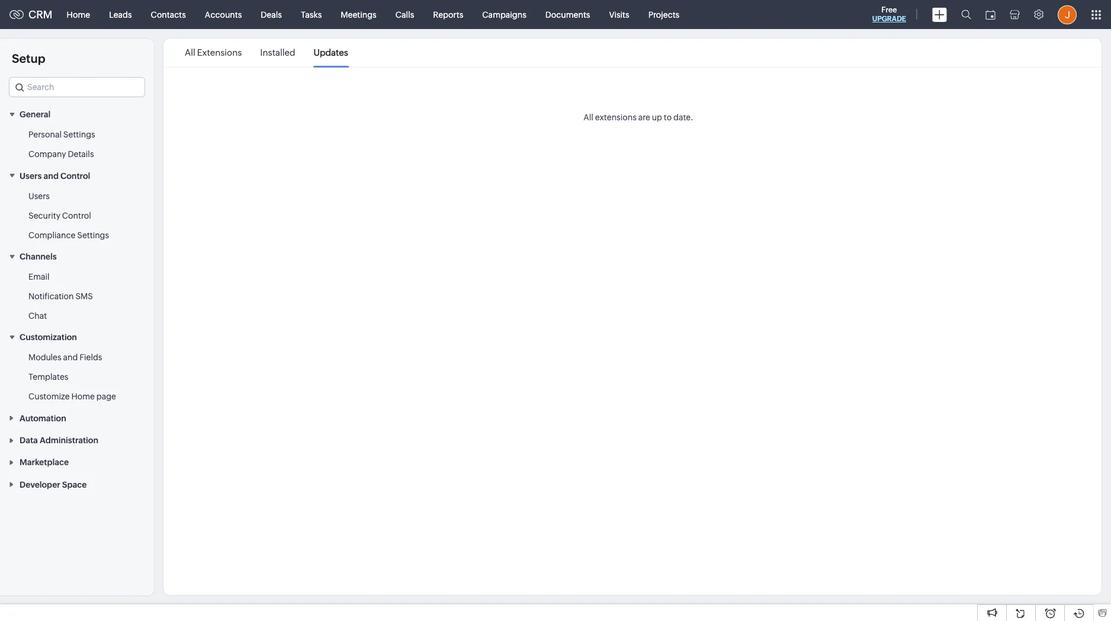 Task type: vqa. For each thing, say whether or not it's contained in the screenshot.
rightmost Owner
no



Task type: locate. For each thing, give the bounding box(es) containing it.
users up users link
[[20, 171, 42, 181]]

1 vertical spatial users
[[28, 191, 50, 201]]

developer space button
[[0, 473, 154, 495]]

extensions
[[197, 47, 242, 57]]

security control link
[[28, 210, 91, 221]]

modules and fields link
[[28, 352, 102, 363]]

control up compliance settings
[[62, 211, 91, 220]]

profile image
[[1058, 5, 1077, 24]]

extensions
[[595, 113, 637, 122]]

settings up details
[[63, 130, 95, 139]]

customization region
[[0, 348, 154, 407]]

1 horizontal spatial all
[[584, 113, 594, 122]]

None field
[[9, 77, 145, 97]]

personal settings link
[[28, 129, 95, 141]]

automation
[[20, 413, 66, 423]]

0 vertical spatial settings
[[63, 130, 95, 139]]

company
[[28, 150, 66, 159]]

users and control region
[[0, 186, 154, 245]]

compliance
[[28, 230, 75, 240]]

users
[[20, 171, 42, 181], [28, 191, 50, 201]]

all extensions are up to date.
[[584, 113, 694, 122]]

settings up the channels dropdown button
[[77, 230, 109, 240]]

customize home page
[[28, 392, 116, 401]]

campaigns
[[483, 10, 527, 19]]

all inside "link"
[[185, 47, 195, 57]]

leads link
[[100, 0, 141, 29]]

all extensions
[[185, 47, 242, 57]]

page
[[96, 392, 116, 401]]

security
[[28, 211, 60, 220]]

0 vertical spatial and
[[44, 171, 59, 181]]

home
[[67, 10, 90, 19], [71, 392, 95, 401]]

settings
[[63, 130, 95, 139], [77, 230, 109, 240]]

marketplace
[[20, 458, 69, 467]]

developer
[[20, 480, 60, 489]]

0 horizontal spatial all
[[185, 47, 195, 57]]

users and control button
[[0, 164, 154, 186]]

control
[[60, 171, 90, 181], [62, 211, 91, 220]]

and inside modules and fields link
[[63, 353, 78, 362]]

users link
[[28, 190, 50, 202]]

meetings
[[341, 10, 377, 19]]

users inside region
[[28, 191, 50, 201]]

personal
[[28, 130, 62, 139]]

customize
[[28, 392, 70, 401]]

search element
[[955, 0, 979, 29]]

deals link
[[251, 0, 292, 29]]

channels
[[20, 252, 57, 261]]

control down details
[[60, 171, 90, 181]]

settings inside general region
[[63, 130, 95, 139]]

customization button
[[0, 326, 154, 348]]

visits link
[[600, 0, 639, 29]]

1 vertical spatial all
[[584, 113, 594, 122]]

Search text field
[[9, 78, 145, 97]]

reports
[[433, 10, 464, 19]]

home right crm
[[67, 10, 90, 19]]

settings inside users and control region
[[77, 230, 109, 240]]

settings for personal settings
[[63, 130, 95, 139]]

crm link
[[9, 8, 52, 21]]

users inside dropdown button
[[20, 171, 42, 181]]

0 vertical spatial home
[[67, 10, 90, 19]]

1 vertical spatial control
[[62, 211, 91, 220]]

general
[[20, 110, 51, 119]]

channels region
[[0, 267, 154, 326]]

templates link
[[28, 371, 68, 383]]

setup
[[12, 52, 45, 65]]

users up security
[[28, 191, 50, 201]]

crm
[[28, 8, 52, 21]]

reports link
[[424, 0, 473, 29]]

chat link
[[28, 310, 47, 322]]

modules and fields
[[28, 353, 102, 362]]

templates
[[28, 372, 68, 382]]

projects link
[[639, 0, 689, 29]]

and inside users and control dropdown button
[[44, 171, 59, 181]]

1 vertical spatial settings
[[77, 230, 109, 240]]

contacts
[[151, 10, 186, 19]]

compliance settings
[[28, 230, 109, 240]]

updates
[[314, 47, 348, 57]]

0 vertical spatial all
[[185, 47, 195, 57]]

and for users
[[44, 171, 59, 181]]

0 vertical spatial users
[[20, 171, 42, 181]]

and
[[44, 171, 59, 181], [63, 353, 78, 362]]

1 vertical spatial and
[[63, 353, 78, 362]]

accounts
[[205, 10, 242, 19]]

upgrade
[[873, 15, 907, 23]]

email link
[[28, 271, 50, 283]]

space
[[62, 480, 87, 489]]

free
[[882, 5, 897, 14]]

installed
[[260, 47, 295, 57]]

1 vertical spatial home
[[71, 392, 95, 401]]

0 horizontal spatial and
[[44, 171, 59, 181]]

1 horizontal spatial and
[[63, 353, 78, 362]]

and left fields
[[63, 353, 78, 362]]

and down the company
[[44, 171, 59, 181]]

home up automation dropdown button
[[71, 392, 95, 401]]

company details
[[28, 150, 94, 159]]

developer space
[[20, 480, 87, 489]]

tasks link
[[292, 0, 331, 29]]

marketplace button
[[0, 451, 154, 473]]

deals
[[261, 10, 282, 19]]

home inside the home link
[[67, 10, 90, 19]]

0 vertical spatial control
[[60, 171, 90, 181]]

all
[[185, 47, 195, 57], [584, 113, 594, 122]]

all for all extensions are up to date.
[[584, 113, 594, 122]]

visits
[[609, 10, 630, 19]]



Task type: describe. For each thing, give the bounding box(es) containing it.
general button
[[0, 103, 154, 125]]

settings for compliance settings
[[77, 230, 109, 240]]

users for users
[[28, 191, 50, 201]]

accounts link
[[195, 0, 251, 29]]

automation button
[[0, 407, 154, 429]]

customize home page link
[[28, 391, 116, 403]]

documents link
[[536, 0, 600, 29]]

personal settings
[[28, 130, 95, 139]]

all extensions link
[[185, 39, 242, 66]]

projects
[[649, 10, 680, 19]]

fields
[[79, 353, 102, 362]]

chat
[[28, 311, 47, 321]]

administration
[[40, 436, 98, 445]]

calls
[[396, 10, 414, 19]]

contacts link
[[141, 0, 195, 29]]

compliance settings link
[[28, 229, 109, 241]]

free upgrade
[[873, 5, 907, 23]]

modules
[[28, 353, 61, 362]]

company details link
[[28, 148, 94, 160]]

data
[[20, 436, 38, 445]]

general region
[[0, 125, 154, 164]]

notification sms
[[28, 292, 93, 301]]

profile element
[[1051, 0, 1084, 29]]

notification
[[28, 292, 74, 301]]

and for modules
[[63, 353, 78, 362]]

sms
[[75, 292, 93, 301]]

calls link
[[386, 0, 424, 29]]

campaigns link
[[473, 0, 536, 29]]

security control
[[28, 211, 91, 220]]

updates link
[[314, 39, 348, 66]]

email
[[28, 272, 50, 281]]

create menu element
[[926, 0, 955, 29]]

data administration button
[[0, 429, 154, 451]]

tasks
[[301, 10, 322, 19]]

to
[[664, 113, 672, 122]]

installed link
[[260, 39, 295, 66]]

date.
[[674, 113, 694, 122]]

control inside dropdown button
[[60, 171, 90, 181]]

data administration
[[20, 436, 98, 445]]

notification sms link
[[28, 290, 93, 302]]

documents
[[546, 10, 590, 19]]

control inside region
[[62, 211, 91, 220]]

calendar image
[[986, 10, 996, 19]]

customization
[[20, 333, 77, 342]]

all for all extensions
[[185, 47, 195, 57]]

users and control
[[20, 171, 90, 181]]

meetings link
[[331, 0, 386, 29]]

channels button
[[0, 245, 154, 267]]

users for users and control
[[20, 171, 42, 181]]

up
[[652, 113, 662, 122]]

details
[[68, 150, 94, 159]]

leads
[[109, 10, 132, 19]]

search image
[[962, 9, 972, 20]]

are
[[639, 113, 651, 122]]

create menu image
[[933, 7, 948, 22]]

home link
[[57, 0, 100, 29]]

home inside the customize home page link
[[71, 392, 95, 401]]



